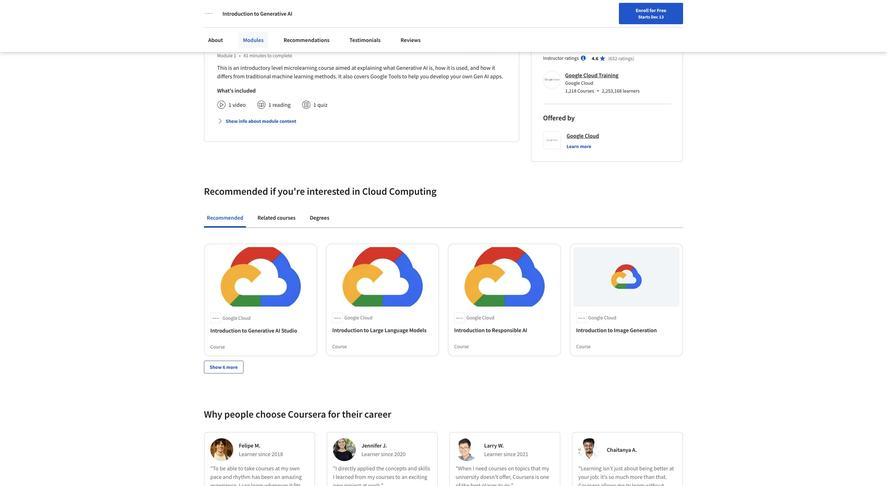 Task type: locate. For each thing, give the bounding box(es) containing it.
3 learner from the left
[[484, 451, 502, 458]]

google cloud for introduction to image generation
[[588, 315, 616, 321]]

my for at
[[281, 465, 288, 473]]

1 course from the left
[[210, 344, 225, 350]]

course for introduction to generative ai studio
[[210, 344, 225, 350]]

their
[[342, 408, 362, 421]]

to inside "learning isn't just about being better at your job: it's so much more than that. coursera allows me to learn witho
[[626, 483, 631, 487]]

learner down larry
[[484, 451, 502, 458]]

jennifer j. learner since 2020
[[362, 443, 406, 458]]

learner down felipe at the left of the page
[[239, 451, 257, 458]]

2 horizontal spatial more
[[630, 474, 643, 481]]

1 vertical spatial from
[[233, 73, 245, 80]]

traditional up included
[[246, 73, 271, 80]]

introductory up introduction to generative ai
[[227, 0, 256, 5]]

0 vertical spatial •
[[239, 52, 241, 59]]

1 vertical spatial is,
[[429, 64, 434, 71]]

instructor ratings
[[543, 55, 579, 61]]

since for w.
[[504, 451, 516, 458]]

0 horizontal spatial my
[[281, 465, 288, 473]]

at inside "learning isn't just about being better at your job: it's so much more than that. coursera allows me to learn witho
[[669, 465, 674, 473]]

1 horizontal spatial more
[[580, 143, 591, 150]]

0 vertical spatial apps.
[[473, 5, 486, 12]]

2 vertical spatial more
[[630, 474, 643, 481]]

modules
[[243, 36, 264, 44]]

this
[[204, 0, 213, 5], [217, 64, 227, 71]]

0 horizontal spatial since
[[258, 451, 271, 458]]

1 horizontal spatial my
[[368, 474, 375, 481]]

cloud
[[583, 72, 598, 79], [581, 80, 593, 86], [585, 132, 599, 139], [362, 185, 387, 198], [238, 315, 251, 321], [360, 315, 373, 321], [482, 315, 494, 321], [604, 315, 616, 321]]

2 horizontal spatial i
[[473, 465, 474, 473]]

so
[[609, 474, 614, 481]]

about up much
[[624, 465, 638, 473]]

exciting
[[409, 474, 427, 481]]

learn down has
[[251, 483, 263, 487]]

much
[[615, 474, 629, 481]]

aimed
[[320, 0, 334, 5], [335, 64, 350, 71]]

1 horizontal spatial about
[[624, 465, 638, 473]]

more inside "learning isn't just about being better at your job: it's so much more than that. coursera allows me to learn witho
[[630, 474, 643, 481]]

• inside introduction to generative ai module 1 • 41 minutes to complete
[[239, 52, 241, 59]]

since for j.
[[381, 451, 393, 458]]

1 horizontal spatial the
[[462, 483, 469, 487]]

1 horizontal spatial module
[[460, 46, 479, 53]]

my inside "to be able to take courses at my own pace and rhythm has been an amazing experience. i can learn whenever it fi
[[281, 465, 288, 473]]

i inside "i directly applied the concepts and skills i learned from my courses to an exciting new project at work."
[[333, 474, 335, 481]]

2 learner from the left
[[362, 451, 380, 458]]

1 for 1 reading
[[269, 101, 271, 108]]

1 learn from the left
[[251, 483, 263, 487]]

offered by
[[543, 113, 575, 122]]

2 horizontal spatial coursera
[[578, 483, 600, 487]]

show for show 6 more
[[210, 365, 222, 371]]

from right google cloud image
[[220, 5, 232, 12]]

1 left quiz at top
[[313, 101, 316, 108]]

1 vertical spatial for
[[328, 408, 340, 421]]

machine down complete
[[272, 73, 293, 80]]

1 learner from the left
[[239, 451, 257, 458]]

41
[[243, 52, 248, 59]]

jennifer
[[362, 443, 382, 450]]

1 horizontal spatial for
[[650, 7, 656, 14]]

you're
[[278, 185, 305, 198]]

related
[[258, 214, 276, 221]]

responsible
[[492, 327, 521, 334]]

1 vertical spatial tools
[[388, 73, 401, 80]]

for inside enroll for free starts dec 13
[[650, 7, 656, 14]]

at inside "i directly applied the concepts and skills i learned from my courses to an exciting new project at work."
[[362, 483, 367, 487]]

0 vertical spatial it
[[323, 5, 326, 12]]

learner inside larry w. learner since 2021
[[484, 451, 502, 458]]

video
[[233, 101, 246, 108]]

testimonials
[[350, 36, 381, 44]]

1 vertical spatial •
[[597, 87, 599, 95]]

differs up what's
[[217, 73, 232, 80]]

google cloud image
[[204, 9, 214, 19]]

0 vertical spatial is,
[[412, 0, 417, 5]]

my up work."
[[368, 474, 375, 481]]

level up introduction to generative ai
[[257, 0, 268, 5]]

2 vertical spatial coursera
[[578, 483, 600, 487]]

0 vertical spatial aimed
[[320, 0, 334, 5]]

recommended if you're interested in cloud computing
[[204, 185, 437, 198]]

0 horizontal spatial for
[[328, 408, 340, 421]]

1 horizontal spatial apps.
[[490, 73, 503, 80]]

methods. up quiz at top
[[315, 73, 337, 80]]

microlearning down complete
[[284, 64, 317, 71]]

google cloud training link
[[565, 72, 619, 79]]

ai inside introduction to generative ai module 1 • 41 minutes to complete
[[299, 41, 305, 50]]

introduction to generative ai studio link
[[210, 326, 311, 335]]

learn down than
[[632, 483, 644, 487]]

• left 41
[[239, 52, 241, 59]]

1 vertical spatial this
[[217, 64, 227, 71]]

better
[[654, 465, 668, 473]]

0 vertical spatial this is an introductory level microlearning course aimed at explaining what generative ai is, how it is used, and how it differs from traditional machine learning methods. it also covers google tools to help you develop your own gen ai apps.
[[204, 0, 486, 12]]

1 vertical spatial methods.
[[315, 73, 337, 80]]

felipe
[[239, 443, 254, 450]]

3 since from the left
[[504, 451, 516, 458]]

4 course from the left
[[576, 344, 591, 350]]

1 vertical spatial the
[[462, 483, 469, 487]]

your
[[433, 5, 444, 12], [450, 73, 461, 80], [578, 474, 589, 481]]

1 vertical spatial more
[[226, 365, 238, 371]]

2 since from the left
[[381, 451, 393, 458]]

2 course from the left
[[332, 344, 347, 350]]

2 horizontal spatial own
[[462, 73, 473, 80]]

differs up about link
[[204, 5, 219, 12]]

been
[[261, 474, 273, 481]]

degrees button
[[307, 209, 332, 226]]

about inside "show info about module content" dropdown button
[[248, 118, 261, 124]]

machine up modules
[[258, 5, 278, 12]]

0 horizontal spatial show
[[210, 365, 222, 371]]

learn inside "to be able to take courses at my own pace and rhythm has been an amazing experience. i can learn whenever it fi
[[251, 483, 263, 487]]

and
[[452, 0, 461, 5], [470, 64, 479, 71], [408, 465, 417, 473], [223, 474, 232, 481]]

1 left reading
[[269, 101, 271, 108]]

what
[[366, 0, 378, 5], [383, 64, 395, 71]]

my inside "i directly applied the concepts and skills i learned from my courses to an exciting new project at work."
[[368, 474, 375, 481]]

ratings left 4.6
[[565, 55, 579, 61]]

0 horizontal spatial aimed
[[320, 0, 334, 5]]

course for introduction to large language models
[[332, 344, 347, 350]]

0 vertical spatial tools
[[372, 5, 385, 12]]

an
[[220, 0, 226, 5], [233, 64, 239, 71], [274, 474, 280, 481], [402, 474, 408, 481]]

courses inside "i directly applied the concepts and skills i learned from my courses to an exciting new project at work."
[[376, 474, 394, 481]]

more down the google cloud link
[[580, 143, 591, 150]]

1
[[234, 52, 236, 59], [229, 101, 231, 108], [269, 101, 271, 108], [313, 101, 316, 108]]

chaitanya
[[607, 447, 631, 454]]

0 horizontal spatial •
[[239, 52, 241, 59]]

0 vertical spatial you
[[404, 5, 412, 12]]

0 vertical spatial differs
[[204, 5, 219, 12]]

microlearning up introduction to generative ai
[[269, 0, 301, 5]]

google cloud up introduction to responsible ai on the right of the page
[[466, 315, 494, 321]]

0 vertical spatial instructor
[[543, 44, 573, 53]]

i inside "when i need courses on topics that my university doesn't offer, coursera is one of the best places to go."
[[473, 465, 474, 473]]

this up what's
[[217, 64, 227, 71]]

courses up been at the bottom left of page
[[256, 465, 274, 473]]

the inside "i directly applied the concepts and skills i learned from my courses to an exciting new project at work."
[[376, 465, 384, 473]]

since inside felipe m. learner since 2018
[[258, 451, 271, 458]]

introduction for introduction to generative ai module 1 • 41 minutes to complete
[[217, 41, 255, 50]]

0 horizontal spatial this
[[204, 0, 213, 5]]

1 horizontal spatial •
[[597, 87, 599, 95]]

None search field
[[102, 4, 273, 19]]

course
[[210, 344, 225, 350], [332, 344, 347, 350], [454, 344, 469, 350], [576, 344, 591, 350]]

0 vertical spatial also
[[328, 5, 337, 12]]

show info about module content button
[[214, 115, 299, 128]]

for left their
[[328, 408, 340, 421]]

traditional up modules
[[233, 5, 257, 12]]

my inside "when i need courses on topics that my university doesn't offer, coursera is one of the best places to go."
[[542, 465, 549, 473]]

2 vertical spatial own
[[290, 465, 300, 473]]

module details
[[460, 46, 496, 53]]

own inside "to be able to take courses at my own pace and rhythm has been an amazing experience. i can learn whenever it fi
[[290, 465, 300, 473]]

and inside "i directly applied the concepts and skills i learned from my courses to an exciting new project at work."
[[408, 465, 417, 473]]

introduction to responsible ai
[[454, 327, 527, 334]]

offer,
[[499, 474, 512, 481]]

level down complete
[[271, 64, 283, 71]]

google cloud up introduction to generative ai studio at the bottom
[[222, 315, 251, 321]]

show inside "show info about module content" dropdown button
[[226, 118, 238, 124]]

introduction for introduction to responsible ai
[[454, 327, 485, 334]]

recommendation tabs tab list
[[204, 209, 683, 228]]

generative inside introduction to generative ai module 1 • 41 minutes to complete
[[264, 41, 297, 50]]

more left than
[[630, 474, 643, 481]]

offered
[[543, 113, 566, 122]]

1 vertical spatial explaining
[[357, 64, 382, 71]]

introductory down minutes
[[240, 64, 270, 71]]

show left 6
[[210, 365, 222, 371]]

more inside button
[[580, 143, 591, 150]]

it
[[429, 0, 432, 5], [474, 0, 477, 5], [447, 64, 450, 71], [492, 64, 495, 71], [289, 483, 292, 487]]

from down the applied
[[355, 474, 366, 481]]

this up google cloud image
[[204, 0, 213, 5]]

courses up work."
[[376, 474, 394, 481]]

more right 6
[[226, 365, 238, 371]]

large
[[370, 327, 384, 334]]

for up dec
[[650, 7, 656, 14]]

"when i need courses on topics that my university doesn't offer, coursera is one of the best places to go."
[[456, 465, 549, 487]]

1 since from the left
[[258, 451, 271, 458]]

methods. up recommendations link
[[300, 5, 322, 12]]

0 vertical spatial covers
[[338, 5, 353, 12]]

ai inside introduction to generative ai studio link
[[275, 327, 280, 334]]

6
[[223, 365, 225, 371]]

1 vertical spatial used,
[[456, 64, 469, 71]]

in
[[352, 185, 360, 198]]

and inside "to be able to take courses at my own pace and rhythm has been an amazing experience. i can learn whenever it fi
[[223, 474, 232, 481]]

2 instructor from the top
[[543, 55, 564, 61]]

0 horizontal spatial covers
[[338, 5, 353, 12]]

0 horizontal spatial your
[[433, 5, 444, 12]]

to inside "i directly applied the concepts and skills i learned from my courses to an exciting new project at work."
[[395, 474, 400, 481]]

courses right related
[[277, 214, 296, 221]]

courses inside button
[[277, 214, 296, 221]]

learner down jennifer
[[362, 451, 380, 458]]

courses up offer,
[[489, 465, 507, 473]]

gen
[[457, 5, 466, 12], [474, 73, 483, 80]]

i left need
[[473, 465, 474, 473]]

since down w.
[[504, 451, 516, 458]]

ratings right '652'
[[618, 55, 633, 62]]

introduction for introduction to generative ai
[[222, 10, 253, 17]]

quiz
[[317, 101, 328, 108]]

1 vertical spatial aimed
[[335, 64, 350, 71]]

instructor for instructor ratings
[[543, 55, 564, 61]]

1 vertical spatial help
[[408, 73, 419, 80]]

1 horizontal spatial covers
[[354, 73, 369, 80]]

the down university
[[462, 483, 469, 487]]

why
[[204, 408, 222, 421]]

13
[[659, 14, 664, 20]]

introduction inside introduction to generative ai module 1 • 41 minutes to complete
[[217, 41, 255, 50]]

skills
[[418, 465, 430, 473]]

1 horizontal spatial it
[[338, 73, 342, 80]]

minutes
[[249, 52, 266, 59]]

1 horizontal spatial this
[[217, 64, 227, 71]]

show
[[226, 118, 238, 124], [210, 365, 222, 371]]

2 horizontal spatial my
[[542, 465, 549, 473]]

own
[[445, 5, 455, 12], [462, 73, 473, 80], [290, 465, 300, 473]]

is inside "when i need courses on topics that my university doesn't offer, coursera is one of the best places to go."
[[535, 474, 539, 481]]

show left info
[[226, 118, 238, 124]]

your inside "learning isn't just about being better at your job: it's so much more than that. coursera allows me to learn witho
[[578, 474, 589, 481]]

google cloud up introduction to image generation on the right bottom
[[588, 315, 616, 321]]

1 horizontal spatial i
[[333, 474, 335, 481]]

able
[[227, 465, 237, 473]]

since down the j.
[[381, 451, 393, 458]]

2 vertical spatial i
[[239, 483, 240, 487]]

1 vertical spatial i
[[333, 474, 335, 481]]

• right the courses
[[597, 87, 599, 95]]

"learning
[[578, 465, 602, 473]]

i up new at left
[[333, 474, 335, 481]]

1 left 41
[[234, 52, 236, 59]]

1 vertical spatial gen
[[474, 73, 483, 80]]

0 horizontal spatial i
[[239, 483, 240, 487]]

1 horizontal spatial since
[[381, 451, 393, 458]]

google cloud up large
[[344, 315, 373, 321]]

i left can
[[239, 483, 240, 487]]

1 left video
[[229, 101, 231, 108]]

0 vertical spatial about
[[248, 118, 261, 124]]

1 video
[[229, 101, 246, 108]]

1 vertical spatial covers
[[354, 73, 369, 80]]

1 horizontal spatial show
[[226, 118, 238, 124]]

my up amazing
[[281, 465, 288, 473]]

courses inside "when i need courses on topics that my university doesn't offer, coursera is one of the best places to go."
[[489, 465, 507, 473]]

0 horizontal spatial ratings
[[565, 55, 579, 61]]

coursera
[[288, 408, 326, 421], [513, 474, 534, 481], [578, 483, 600, 487]]

1 vertical spatial instructor
[[543, 55, 564, 61]]

1 vertical spatial develop
[[430, 73, 449, 80]]

work."
[[368, 483, 383, 487]]

an inside "to be able to take courses at my own pace and rhythm has been an amazing experience. i can learn whenever it fi
[[274, 474, 280, 481]]

content
[[280, 118, 296, 124]]

instructor up google cloud training image
[[543, 55, 564, 61]]

project
[[344, 483, 361, 487]]

0 horizontal spatial more
[[226, 365, 238, 371]]

module left details
[[460, 46, 479, 53]]

•
[[239, 52, 241, 59], [597, 87, 599, 95]]

generative for introduction to generative ai
[[260, 10, 287, 17]]

recommended inside button
[[207, 214, 243, 221]]

generative inside collection element
[[248, 327, 274, 334]]

1 horizontal spatial learner
[[362, 451, 380, 458]]

1 horizontal spatial coursera
[[513, 474, 534, 481]]

0 vertical spatial recommended
[[204, 185, 268, 198]]

courses inside "to be able to take courses at my own pace and rhythm has been an amazing experience. i can learn whenever it fi
[[256, 465, 274, 473]]

my up one
[[542, 465, 549, 473]]

the right the applied
[[376, 465, 384, 473]]

since inside jennifer j. learner since 2020
[[381, 451, 393, 458]]

1 vertical spatial about
[[624, 465, 638, 473]]

about
[[248, 118, 261, 124], [624, 465, 638, 473]]

1 vertical spatial coursera
[[513, 474, 534, 481]]

652
[[610, 55, 617, 62]]

explaining
[[341, 0, 365, 5], [357, 64, 382, 71]]

0 horizontal spatial level
[[257, 0, 268, 5]]

recommended for recommended if you're interested in cloud computing
[[204, 185, 268, 198]]

my for that
[[542, 465, 549, 473]]

on
[[508, 465, 514, 473]]

0 vertical spatial show
[[226, 118, 238, 124]]

since down m.
[[258, 451, 271, 458]]

2 learn from the left
[[632, 483, 644, 487]]

0 horizontal spatial about
[[248, 118, 261, 124]]

has
[[252, 474, 260, 481]]

recommended
[[204, 185, 268, 198], [207, 214, 243, 221]]

"to
[[210, 465, 219, 473]]

enroll
[[636, 7, 649, 14]]

learner inside jennifer j. learner since 2020
[[362, 451, 380, 458]]

learn
[[251, 483, 263, 487], [632, 483, 644, 487]]

0 horizontal spatial it
[[323, 5, 326, 12]]

from up what's included
[[233, 73, 245, 80]]

learn inside "learning isn't just about being better at your job: it's so much more than that. coursera allows me to learn witho
[[632, 483, 644, 487]]

best
[[471, 483, 481, 487]]

machine
[[258, 5, 278, 12], [272, 73, 293, 80]]

recommended for recommended
[[207, 214, 243, 221]]

3 course from the left
[[454, 344, 469, 350]]

how
[[418, 0, 428, 5], [463, 0, 473, 5], [435, 64, 446, 71], [480, 64, 491, 71]]

2 horizontal spatial your
[[578, 474, 589, 481]]

about right info
[[248, 118, 261, 124]]

learner inside felipe m. learner since 2018
[[239, 451, 257, 458]]

instructor up instructor ratings
[[543, 44, 573, 53]]

develop
[[414, 5, 432, 12], [430, 73, 449, 80]]

to
[[386, 5, 391, 12], [254, 10, 259, 17], [257, 41, 263, 50], [267, 52, 272, 59], [402, 73, 407, 80], [242, 327, 247, 334], [364, 327, 369, 334], [486, 327, 491, 334], [608, 327, 613, 334], [238, 465, 243, 473], [395, 474, 400, 481], [498, 483, 503, 487], [626, 483, 631, 487]]

of
[[456, 483, 460, 487]]

places
[[482, 483, 497, 487]]

learners
[[623, 88, 640, 94]]

show inside show 6 more "button"
[[210, 365, 222, 371]]

one
[[540, 474, 549, 481]]

coursera inside "when i need courses on topics that my university doesn't offer, coursera is one of the best places to go."
[[513, 474, 534, 481]]

google cloud for introduction to generative ai studio
[[222, 315, 251, 321]]

1 vertical spatial show
[[210, 365, 222, 371]]

0 vertical spatial gen
[[457, 5, 466, 12]]

module down about link
[[217, 52, 233, 59]]

introduction for introduction to large language models
[[332, 327, 363, 334]]

level
[[257, 0, 268, 5], [271, 64, 283, 71]]

modules link
[[239, 32, 268, 48]]

1 vertical spatial recommended
[[207, 214, 243, 221]]

0 horizontal spatial help
[[392, 5, 402, 12]]

1 vertical spatial it
[[338, 73, 342, 80]]

1 instructor from the top
[[543, 44, 573, 53]]

courses
[[277, 214, 296, 221], [256, 465, 274, 473], [489, 465, 507, 473], [376, 474, 394, 481]]

since inside larry w. learner since 2021
[[504, 451, 516, 458]]

directly
[[338, 465, 356, 473]]

0 vertical spatial methods.
[[300, 5, 322, 12]]

0 horizontal spatial what
[[366, 0, 378, 5]]



Task type: vqa. For each thing, say whether or not it's contained in the screenshot.
the top the I
yes



Task type: describe. For each thing, give the bounding box(es) containing it.
"i directly applied the concepts and skills i learned from my courses to an exciting new project at work."
[[333, 465, 430, 487]]

0 horizontal spatial tools
[[372, 5, 385, 12]]

2021
[[517, 451, 528, 458]]

1 horizontal spatial help
[[408, 73, 419, 80]]

show 6 more button
[[204, 361, 243, 374]]

4.6
[[592, 55, 598, 62]]

me
[[617, 483, 625, 487]]

to inside "to be able to take courses at my own pace and rhythm has been an amazing experience. i can learn whenever it fi
[[238, 465, 243, 473]]

larry w. learner since 2021
[[484, 443, 528, 458]]

1 vertical spatial traditional
[[246, 73, 271, 80]]

0 vertical spatial explaining
[[341, 0, 365, 5]]

language
[[385, 327, 408, 334]]

1 horizontal spatial your
[[450, 73, 461, 80]]

1 vertical spatial own
[[462, 73, 473, 80]]

more inside "button"
[[226, 365, 238, 371]]

since for m.
[[258, 451, 271, 458]]

ai inside the introduction to responsible ai link
[[523, 327, 527, 334]]

that
[[531, 465, 541, 473]]

"i
[[333, 465, 337, 473]]

just
[[614, 465, 623, 473]]

introduction to large language models link
[[332, 326, 433, 335]]

generation
[[630, 327, 657, 334]]

concepts
[[385, 465, 407, 473]]

learn for has
[[251, 483, 263, 487]]

about inside "learning isn't just about being better at your job: it's so much more than that. coursera allows me to learn witho
[[624, 465, 638, 473]]

allows
[[601, 483, 616, 487]]

0 vertical spatial develop
[[414, 5, 432, 12]]

enroll for free starts dec 13
[[636, 7, 666, 20]]

need
[[475, 465, 487, 473]]

0 vertical spatial used,
[[439, 0, 451, 5]]

learner for felipe
[[239, 451, 257, 458]]

at inside "to be able to take courses at my own pace and rhythm has been an amazing experience. i can learn whenever it fi
[[275, 465, 280, 473]]

0 vertical spatial level
[[257, 0, 268, 5]]

i inside "to be able to take courses at my own pace and rhythm has been an amazing experience. i can learn whenever it fi
[[239, 483, 240, 487]]

isn't
[[603, 465, 613, 473]]

collection element
[[200, 228, 687, 386]]

an inside "i directly applied the concepts and skills i learned from my courses to an exciting new project at work."
[[402, 474, 408, 481]]

module
[[262, 118, 279, 124]]

0 vertical spatial own
[[445, 5, 455, 12]]

1 for 1 video
[[229, 101, 231, 108]]

0 horizontal spatial is,
[[412, 0, 417, 5]]

0 vertical spatial your
[[433, 5, 444, 12]]

be
[[220, 465, 226, 473]]

( 652 ratings )
[[608, 55, 634, 62]]

j.
[[383, 443, 387, 450]]

starts
[[638, 14, 650, 20]]

models
[[409, 327, 427, 334]]

w.
[[498, 443, 504, 450]]

related courses
[[258, 214, 296, 221]]

0 horizontal spatial apps.
[[473, 5, 486, 12]]

reviews link
[[396, 32, 425, 48]]

to inside "when i need courses on topics that my university doesn't offer, coursera is one of the best places to go."
[[498, 483, 503, 487]]

introduction for introduction to image generation
[[576, 327, 607, 334]]

1 vertical spatial course
[[318, 64, 334, 71]]

1 vertical spatial apps.
[[490, 73, 503, 80]]

it's
[[601, 474, 608, 481]]

1 vertical spatial differs
[[217, 73, 232, 80]]

university
[[456, 474, 479, 481]]

than
[[644, 474, 655, 481]]

generative for introduction to generative ai module 1 • 41 minutes to complete
[[264, 41, 297, 50]]

"to be able to take courses at my own pace and rhythm has been an amazing experience. i can learn whenever it fi
[[210, 465, 302, 487]]

from inside "i directly applied the concepts and skills i learned from my courses to an exciting new project at work."
[[355, 474, 366, 481]]

1 vertical spatial microlearning
[[284, 64, 317, 71]]

applied
[[357, 465, 375, 473]]

learn for more
[[632, 483, 644, 487]]

(
[[608, 55, 610, 62]]

1 horizontal spatial used,
[[456, 64, 469, 71]]

learner for jennifer
[[362, 451, 380, 458]]

0 vertical spatial introductory
[[227, 0, 256, 5]]

0 vertical spatial traditional
[[233, 5, 257, 12]]

by
[[567, 113, 575, 122]]

introduction for introduction to generative ai studio
[[210, 327, 241, 334]]

reviews
[[401, 36, 421, 44]]

course for introduction to image generation
[[576, 344, 591, 350]]

1 horizontal spatial is,
[[429, 64, 434, 71]]

0 horizontal spatial gen
[[457, 5, 466, 12]]

introduction to large language models
[[332, 327, 427, 334]]

degrees
[[310, 214, 329, 221]]

1 vertical spatial machine
[[272, 73, 293, 80]]

1 horizontal spatial gen
[[474, 73, 483, 80]]

pace
[[210, 474, 222, 481]]

google cloud for introduction to responsible ai
[[466, 315, 494, 321]]

1 vertical spatial this is an introductory level microlearning course aimed at explaining what generative ai is, how it is used, and how it differs from traditional machine learning methods. it also covers google tools to help you develop your own gen ai apps.
[[217, 64, 503, 80]]

career
[[364, 408, 391, 421]]

recommendations link
[[279, 32, 334, 48]]

1 horizontal spatial you
[[420, 73, 429, 80]]

included
[[235, 87, 256, 94]]

learner for larry
[[484, 451, 502, 458]]

amazing
[[281, 474, 302, 481]]

interested
[[307, 185, 350, 198]]

0 vertical spatial microlearning
[[269, 0, 301, 5]]

1,218
[[565, 88, 576, 94]]

reading
[[272, 101, 291, 108]]

"learning isn't just about being better at your job: it's so much more than that. coursera allows me to learn witho
[[578, 465, 674, 487]]

computing
[[389, 185, 437, 198]]

1 horizontal spatial aimed
[[335, 64, 350, 71]]

m.
[[255, 443, 260, 450]]

being
[[639, 465, 653, 473]]

choose
[[256, 408, 286, 421]]

the inside "when i need courses on topics that my university doesn't offer, coursera is one of the best places to go."
[[462, 483, 469, 487]]

0 vertical spatial help
[[392, 5, 402, 12]]

1 vertical spatial introductory
[[240, 64, 270, 71]]

info
[[239, 118, 247, 124]]

1 inside introduction to generative ai module 1 • 41 minutes to complete
[[234, 52, 236, 59]]

0 vertical spatial this
[[204, 0, 213, 5]]

1 horizontal spatial tools
[[388, 73, 401, 80]]

0 vertical spatial machine
[[258, 5, 278, 12]]

google cloud training google cloud 1,218 courses • 2,253,168 learners
[[565, 72, 640, 95]]

0 vertical spatial coursera
[[288, 408, 326, 421]]

that.
[[656, 474, 667, 481]]

instructor for instructor
[[543, 44, 573, 53]]

details
[[480, 46, 496, 53]]

0 vertical spatial what
[[366, 0, 378, 5]]

topics
[[515, 465, 530, 473]]

introduction to generative ai module 1 • 41 minutes to complete
[[217, 41, 305, 59]]

• inside 'google cloud training google cloud 1,218 courses • 2,253,168 learners'
[[597, 87, 599, 95]]

generative for introduction to generative ai studio
[[248, 327, 274, 334]]

studio
[[281, 327, 297, 334]]

google cloud training image
[[544, 72, 560, 88]]

introduction to image generation
[[576, 327, 657, 334]]

module inside introduction to generative ai module 1 • 41 minutes to complete
[[217, 52, 233, 59]]

1 horizontal spatial level
[[271, 64, 283, 71]]

1 vertical spatial also
[[343, 73, 353, 80]]

image
[[614, 327, 629, 334]]

"when
[[456, 465, 472, 473]]

related courses button
[[255, 209, 298, 226]]

it inside "to be able to take courses at my own pace and rhythm has been an amazing experience. i can learn whenever it fi
[[289, 483, 292, 487]]

new
[[333, 483, 343, 487]]

introduction to image generation link
[[576, 326, 677, 335]]

google cloud link
[[567, 131, 599, 140]]

0 vertical spatial course
[[303, 0, 318, 5]]

coursera inside "learning isn't just about being better at your job: it's so much more than that. coursera allows me to learn witho
[[578, 483, 600, 487]]

doesn't
[[480, 474, 498, 481]]

what's
[[217, 87, 234, 94]]

1 reading
[[269, 101, 291, 108]]

0 horizontal spatial also
[[328, 5, 337, 12]]

1 horizontal spatial ratings
[[618, 55, 633, 62]]

1 horizontal spatial what
[[383, 64, 395, 71]]

learn
[[567, 143, 579, 150]]

1 for 1 quiz
[[313, 101, 316, 108]]

take
[[244, 465, 255, 473]]

show for show info about module content
[[226, 118, 238, 124]]

google cloud for introduction to large language models
[[344, 315, 373, 321]]

learn more button
[[567, 143, 591, 150]]

2,253,168
[[602, 88, 622, 94]]

course for introduction to responsible ai
[[454, 344, 469, 350]]

introduction to generative ai studio
[[210, 327, 297, 334]]

2018
[[272, 451, 283, 458]]

google cloud up learn more
[[567, 132, 599, 139]]

2020
[[394, 451, 406, 458]]

0 horizontal spatial from
[[220, 5, 232, 12]]

can
[[242, 483, 250, 487]]

introduction to responsible ai link
[[454, 326, 555, 335]]

0 vertical spatial learning
[[279, 5, 298, 12]]

1 vertical spatial learning
[[294, 73, 313, 80]]

learned
[[336, 474, 354, 481]]

introduction to generative ai
[[222, 10, 292, 17]]



